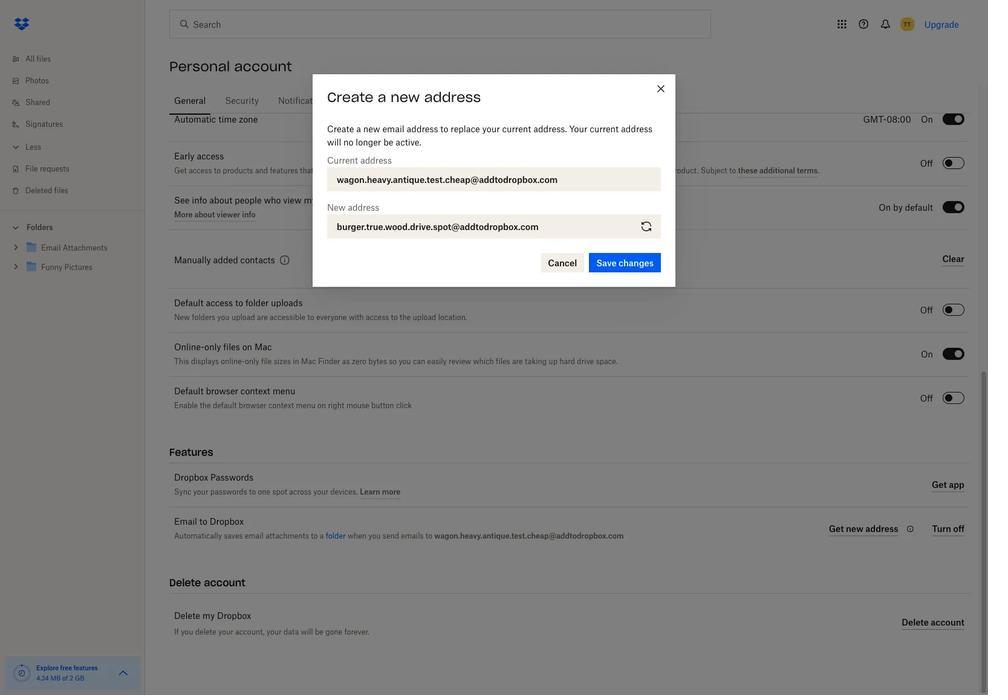 Task type: vqa. For each thing, say whether or not it's contained in the screenshot.
Paper
no



Task type: describe. For each thing, give the bounding box(es) containing it.
sync
[[174, 489, 191, 496]]

address up active.
[[407, 125, 438, 134]]

address up replace
[[424, 89, 481, 106]]

create a new email address to replace your current address. your current address will no longer be active.
[[327, 125, 652, 147]]

access for early
[[197, 152, 224, 161]]

to right subject
[[729, 167, 736, 175]]

folders button
[[0, 218, 145, 236]]

personal account
[[169, 58, 292, 75]]

save changes
[[596, 258, 654, 268]]

0 vertical spatial menu
[[273, 388, 295, 396]]

if you delete your account, your data will be gone forever.
[[174, 628, 369, 637]]

1 vertical spatial on
[[879, 204, 891, 212]]

deleted
[[25, 187, 52, 195]]

folder inside 'automatically saves email attachments to a folder when you send emails to wagon.heavy.antique.test.cheap@addtodropbox.com'
[[326, 534, 346, 541]]

refer a friend tab
[[441, 86, 505, 115]]

1 current from the left
[[502, 125, 531, 134]]

zero
[[352, 359, 366, 366]]

upgrade link
[[924, 19, 959, 29]]

hard
[[559, 359, 575, 366]]

evaluating,
[[409, 167, 447, 175]]

is
[[347, 167, 352, 175]]

to down 'added'
[[235, 300, 243, 308]]

easily
[[427, 359, 447, 366]]

you inside 'automatically saves email attachments to a folder when you send emails to wagon.heavy.antique.test.cheap@addtodropbox.com'
[[368, 534, 381, 541]]

gb
[[75, 677, 84, 683]]

to left 'products'
[[214, 167, 221, 175]]

forever.
[[344, 628, 369, 637]]

free
[[60, 665, 72, 672]]

create for create a new email address to replace your current address. your current address will no longer be active.
[[327, 125, 354, 134]]

cancel button
[[541, 253, 584, 273]]

to up automatically
[[199, 519, 207, 527]]

testing
[[369, 167, 393, 175]]

2
[[70, 677, 73, 683]]

2 current from the left
[[590, 125, 619, 134]]

email inside create a new email address to replace your current address. your current address will no longer be active.
[[382, 125, 404, 134]]

wagon.heavy.antique.test.cheap@addtodropbox.com inside 'create a new address' dialog
[[337, 175, 558, 185]]

shared link
[[10, 92, 145, 114]]

gone
[[325, 628, 342, 637]]

automatic time zone
[[174, 115, 258, 124]]

subject
[[701, 167, 727, 175]]

with
[[349, 315, 364, 322]]

your inside create a new email address to replace your current address. your current address will no longer be active.
[[482, 125, 500, 134]]

displays
[[191, 359, 219, 366]]

your right across
[[313, 489, 328, 496]]

dropbox up saves
[[210, 519, 244, 527]]

this
[[174, 359, 189, 366]]

online-only files on mac
[[174, 344, 272, 352]]

everyone
[[316, 315, 347, 322]]

features inside explore free features 4.34 mb of 2 gb
[[73, 665, 98, 672]]

3 and from the left
[[449, 167, 462, 175]]

files right all
[[37, 56, 51, 63]]

0 vertical spatial browser
[[206, 388, 238, 396]]

to left folder link
[[311, 534, 318, 541]]

cancel
[[548, 258, 577, 268]]

delete account
[[169, 577, 245, 590]]

file requests
[[25, 166, 69, 173]]

1 vertical spatial be
[[315, 628, 323, 637]]

0 vertical spatial on
[[242, 344, 252, 352]]

by
[[893, 204, 903, 212]]

info
[[192, 196, 207, 205]]

account,
[[235, 628, 265, 637]]

to left the everyone
[[307, 315, 314, 322]]

emails
[[401, 534, 424, 541]]

deleted files link
[[10, 180, 145, 202]]

all
[[25, 56, 35, 63]]

replace
[[451, 125, 480, 134]]

1 horizontal spatial are
[[512, 359, 523, 366]]

automatically saves email attachments to a folder when you send emails to wagon.heavy.antique.test.cheap@addtodropbox.com
[[174, 532, 624, 541]]

so
[[389, 359, 397, 366]]

automatically
[[174, 534, 222, 541]]

upgrade
[[924, 19, 959, 29]]

you right if
[[181, 628, 193, 637]]

1 upload from the left
[[232, 315, 255, 322]]

1 horizontal spatial mac
[[301, 359, 316, 366]]

when
[[348, 534, 366, 541]]

product.
[[670, 167, 699, 175]]

refer a friend
[[445, 97, 500, 105]]

still
[[354, 167, 367, 175]]

time
[[218, 115, 237, 124]]

folder link
[[326, 534, 346, 541]]

tab list containing general
[[169, 85, 969, 115]]

less
[[25, 144, 41, 151]]

0 horizontal spatial my
[[202, 613, 215, 621]]

manually
[[174, 256, 211, 265]]

build
[[604, 167, 621, 175]]

account for personal account
[[234, 58, 292, 75]]

access right the with in the top of the page
[[366, 315, 389, 322]]

default for default access to folder uploads
[[174, 300, 204, 308]]

that
[[300, 167, 314, 175]]

click
[[396, 403, 412, 410]]

dropbox passwords
[[174, 474, 253, 482]]

deleted files
[[25, 187, 68, 195]]

delete
[[195, 628, 216, 637]]

will inside create a new email address to replace your current address. your current address will no longer be active.
[[327, 139, 341, 147]]

our
[[539, 167, 550, 175]]

0 horizontal spatial mac
[[255, 344, 272, 352]]

1 off from the top
[[920, 160, 933, 168]]

default for the
[[213, 403, 237, 410]]

account for delete account
[[204, 577, 245, 590]]

about
[[209, 196, 232, 205]]

default browser context menu
[[174, 388, 295, 396]]

accessible
[[270, 315, 305, 322]]

delete for delete my dropbox
[[174, 613, 200, 621]]

saves
[[224, 534, 243, 541]]

manually added contacts
[[174, 256, 275, 265]]

up
[[549, 359, 558, 366]]

save
[[596, 258, 617, 268]]

email
[[174, 519, 197, 527]]

mb
[[51, 677, 61, 683]]

added
[[213, 256, 238, 265]]

file requests link
[[10, 158, 145, 180]]

off for menu
[[920, 395, 933, 403]]

early access
[[174, 152, 224, 161]]

gmt-08:00
[[863, 115, 911, 124]]

zone
[[239, 115, 258, 124]]

address up best
[[621, 125, 652, 134]]

files right 'deleted'
[[54, 187, 68, 195]]

2 vertical spatial the
[[200, 403, 211, 410]]

less image
[[10, 141, 22, 153]]

general tab
[[169, 86, 211, 115]]

address up testing
[[360, 157, 392, 165]]

sizes
[[274, 359, 291, 366]]

enable the default browser context menu on right mouse button click
[[174, 403, 412, 410]]

delete for delete account
[[169, 577, 201, 590]]

you right 'so'
[[399, 359, 411, 366]]

address down still in the top left of the page
[[348, 204, 379, 212]]

bytes
[[368, 359, 387, 366]]

notifications tab
[[273, 86, 334, 115]]

security
[[225, 97, 259, 105]]



Task type: locate. For each thing, give the bounding box(es) containing it.
early
[[174, 152, 194, 161]]

0 vertical spatial will
[[327, 139, 341, 147]]

address.
[[533, 125, 567, 134]]

2 upload from the left
[[413, 315, 436, 322]]

1 horizontal spatial email
[[382, 125, 404, 134]]

1 vertical spatial account
[[204, 577, 245, 590]]

browser down online-
[[206, 388, 238, 396]]

products
[[223, 167, 253, 175]]

file
[[261, 359, 272, 366]]

a for create a new address
[[378, 89, 386, 106]]

2 horizontal spatial the
[[623, 167, 634, 175]]

account
[[234, 58, 292, 75], [204, 577, 245, 590]]

folder left when
[[326, 534, 346, 541]]

1 vertical spatial new
[[174, 315, 190, 322]]

0 vertical spatial are
[[257, 315, 268, 322]]

mac right the in
[[301, 359, 316, 366]]

default access to folder uploads
[[174, 300, 303, 308]]

3 off from the top
[[920, 395, 933, 403]]

0 horizontal spatial current
[[502, 125, 531, 134]]

dropbox image
[[10, 12, 34, 36]]

email inside 'automatically saves email attachments to a folder when you send emails to wagon.heavy.antique.test.cheap@addtodropbox.com'
[[245, 534, 264, 541]]

2 vertical spatial on
[[921, 351, 933, 359]]

a right refer
[[469, 97, 474, 105]]

0 horizontal spatial on
[[242, 344, 252, 352]]

0 horizontal spatial folder
[[245, 300, 269, 308]]

and right testing
[[395, 167, 408, 175]]

2 and from the left
[[395, 167, 408, 175]]

if
[[174, 628, 179, 637]]

to
[[440, 125, 448, 134], [214, 167, 221, 175], [513, 167, 520, 175], [729, 167, 736, 175], [235, 300, 243, 308], [307, 315, 314, 322], [391, 315, 398, 322], [249, 489, 256, 496], [199, 519, 207, 527], [311, 534, 318, 541], [426, 534, 432, 541]]

list
[[0, 41, 145, 210]]

0 vertical spatial email
[[382, 125, 404, 134]]

browser down default browser context menu
[[239, 403, 267, 410]]

default up enable
[[174, 388, 204, 396]]

be right "longer"
[[383, 139, 393, 147]]

0 horizontal spatial are
[[257, 315, 268, 322]]

create for create a new address
[[327, 89, 373, 106]]

features
[[270, 167, 298, 175], [73, 665, 98, 672]]

2 horizontal spatial and
[[449, 167, 462, 175]]

in
[[293, 359, 299, 366]]

get
[[174, 167, 187, 175]]

new left folders
[[174, 315, 190, 322]]

wagon.heavy.antique.test.cheap@addtodropbox.com
[[337, 175, 558, 185], [434, 532, 624, 541]]

1 horizontal spatial and
[[395, 167, 408, 175]]

features
[[169, 447, 213, 459]]

0 horizontal spatial the
[[200, 403, 211, 410]]

access up folders
[[206, 300, 233, 308]]

a right apps tab
[[378, 89, 386, 106]]

0 horizontal spatial be
[[315, 628, 323, 637]]

devices.
[[330, 489, 358, 496]]

and left give
[[449, 167, 462, 175]]

0 horizontal spatial new
[[363, 125, 380, 134]]

new for new folders you upload are accessible to everyone with access to the upload location.
[[174, 315, 190, 322]]

my
[[304, 196, 316, 205], [202, 613, 215, 621]]

0 vertical spatial new
[[327, 204, 346, 212]]

off for folder
[[920, 307, 933, 315]]

right
[[328, 403, 344, 410]]

1 vertical spatial default
[[174, 388, 204, 396]]

context down file
[[241, 388, 270, 396]]

0 horizontal spatial features
[[73, 665, 98, 672]]

you right folders
[[217, 315, 230, 322]]

1 vertical spatial on
[[317, 403, 326, 410]]

new for address
[[391, 89, 420, 106]]

of
[[62, 677, 68, 683]]

a inside create a new email address to replace your current address. your current address will no longer be active.
[[356, 125, 361, 134]]

a inside refer a friend tab
[[469, 97, 474, 105]]

your
[[569, 125, 587, 134]]

feedback
[[480, 167, 511, 175]]

email right saves
[[245, 534, 264, 541]]

1 horizontal spatial be
[[383, 139, 393, 147]]

1 vertical spatial are
[[512, 359, 523, 366]]

a up "longer"
[[356, 125, 361, 134]]

1 vertical spatial features
[[73, 665, 98, 672]]

only left file
[[245, 359, 259, 366]]

only up displays
[[204, 344, 221, 352]]

0 vertical spatial only
[[204, 344, 221, 352]]

group
[[0, 236, 145, 286]]

upload
[[232, 315, 255, 322], [413, 315, 436, 322]]

review
[[449, 359, 471, 366]]

one
[[258, 489, 270, 496]]

my up delete on the left of the page
[[202, 613, 215, 621]]

on left right
[[317, 403, 326, 410]]

and
[[255, 167, 268, 175], [395, 167, 408, 175], [449, 167, 462, 175]]

0 horizontal spatial email
[[245, 534, 264, 541]]

branding tab
[[384, 86, 431, 115]]

0 vertical spatial on
[[921, 115, 933, 124]]

tab list
[[169, 85, 969, 115]]

default right by
[[905, 204, 933, 212]]

attachments
[[266, 534, 309, 541]]

across
[[289, 489, 311, 496]]

data
[[284, 628, 299, 637]]

and right 'products'
[[255, 167, 268, 175]]

0 vertical spatial account
[[234, 58, 292, 75]]

explore free features 4.34 mb of 2 gb
[[36, 665, 98, 683]]

1 horizontal spatial default
[[905, 204, 933, 212]]

the
[[623, 167, 634, 175], [400, 315, 411, 322], [200, 403, 211, 410]]

the left best
[[623, 167, 634, 175]]

drive
[[577, 359, 594, 366]]

dropbox up the sync
[[174, 474, 208, 482]]

menu left right
[[296, 403, 316, 410]]

people
[[235, 196, 262, 205]]

0 vertical spatial new
[[391, 89, 420, 106]]

0 vertical spatial default
[[905, 204, 933, 212]]

0 vertical spatial the
[[623, 167, 634, 175]]

0 horizontal spatial only
[[204, 344, 221, 352]]

1 horizontal spatial upload
[[413, 315, 436, 322]]

files right view
[[318, 196, 335, 205]]

sync your passwords to one spot across your devices.
[[174, 489, 360, 496]]

be left gone
[[315, 628, 323, 637]]

new inside dialog
[[327, 204, 346, 212]]

menu up enable the default browser context menu on right mouse button click
[[273, 388, 295, 396]]

0 vertical spatial be
[[383, 139, 393, 147]]

dropbox up account,
[[217, 613, 251, 621]]

1 vertical spatial delete
[[174, 613, 200, 621]]

your right delete on the left of the page
[[218, 628, 233, 637]]

1 vertical spatial create
[[327, 125, 354, 134]]

see info about people who view my files
[[174, 196, 335, 205]]

0 horizontal spatial will
[[301, 628, 313, 637]]

refresh image
[[639, 220, 654, 234]]

2 default from the top
[[174, 388, 204, 396]]

new right view
[[327, 204, 346, 212]]

0 horizontal spatial default
[[213, 403, 237, 410]]

which
[[473, 359, 494, 366]]

.
[[818, 167, 819, 175]]

taking
[[525, 359, 547, 366]]

email up active.
[[382, 125, 404, 134]]

give
[[463, 167, 478, 175]]

access
[[197, 152, 224, 161], [189, 167, 212, 175], [206, 300, 233, 308], [366, 315, 389, 322]]

access for default
[[206, 300, 233, 308]]

will right data on the bottom of page
[[301, 628, 313, 637]]

default down default browser context menu
[[213, 403, 237, 410]]

security tab
[[220, 86, 264, 115]]

0 horizontal spatial and
[[255, 167, 268, 175]]

features up gb
[[73, 665, 98, 672]]

1 vertical spatial mac
[[301, 359, 316, 366]]

on by default
[[879, 204, 933, 212]]

apps
[[349, 97, 370, 105]]

button
[[371, 403, 394, 410]]

create inside create a new email address to replace your current address. your current address will no longer be active.
[[327, 125, 354, 134]]

to left one
[[249, 489, 256, 496]]

new
[[327, 204, 346, 212], [174, 315, 190, 322]]

1 default from the top
[[174, 300, 204, 308]]

account up delete my dropbox
[[204, 577, 245, 590]]

general
[[174, 97, 206, 105]]

1 horizontal spatial my
[[304, 196, 316, 205]]

help
[[522, 167, 537, 175]]

1 create from the top
[[327, 89, 373, 106]]

1 vertical spatial email
[[245, 534, 264, 541]]

you
[[217, 315, 230, 322], [399, 359, 411, 366], [368, 534, 381, 541], [181, 628, 193, 637]]

signatures link
[[10, 114, 145, 135]]

access for get
[[189, 167, 212, 175]]

to right the with in the top of the page
[[391, 315, 398, 322]]

a for refer a friend
[[469, 97, 474, 105]]

view
[[283, 196, 302, 205]]

1 vertical spatial my
[[202, 613, 215, 621]]

0 horizontal spatial menu
[[273, 388, 295, 396]]

1 horizontal spatial on
[[317, 403, 326, 410]]

2 create from the top
[[327, 125, 354, 134]]

product
[[552, 167, 579, 175]]

2 off from the top
[[920, 307, 933, 315]]

0 vertical spatial context
[[241, 388, 270, 396]]

on up online-
[[242, 344, 252, 352]]

new up active.
[[391, 89, 420, 106]]

new for email
[[363, 125, 380, 134]]

1 vertical spatial the
[[400, 315, 411, 322]]

a inside 'automatically saves email attachments to a folder when you send emails to wagon.heavy.antique.test.cheap@addtodropbox.com'
[[320, 534, 324, 541]]

0 vertical spatial default
[[174, 300, 204, 308]]

0 vertical spatial wagon.heavy.antique.test.cheap@addtodropbox.com
[[337, 175, 558, 185]]

4.34
[[36, 677, 49, 683]]

your right replace
[[482, 125, 500, 134]]

gmt-
[[863, 115, 887, 124]]

default for by
[[905, 204, 933, 212]]

the up this displays online-only file sizes in mac finder as zero bytes so you can easily review which files are taking up hard drive space.
[[400, 315, 411, 322]]

as
[[342, 359, 350, 366]]

my right view
[[304, 196, 316, 205]]

friend
[[476, 97, 500, 105]]

1 vertical spatial wagon.heavy.antique.test.cheap@addtodropbox.com
[[434, 532, 624, 541]]

0 vertical spatial mac
[[255, 344, 272, 352]]

1 horizontal spatial menu
[[296, 403, 316, 410]]

delete up if
[[174, 613, 200, 621]]

apps tab
[[344, 86, 375, 115]]

0 vertical spatial delete
[[169, 577, 201, 590]]

a
[[378, 89, 386, 106], [469, 97, 474, 105], [356, 125, 361, 134], [320, 534, 324, 541]]

space.
[[596, 359, 618, 366]]

are left accessible
[[257, 315, 268, 322]]

contacts
[[240, 256, 275, 265]]

1 vertical spatial only
[[245, 359, 259, 366]]

a for create a new email address to replace your current address. your current address will no longer be active.
[[356, 125, 361, 134]]

1 vertical spatial new
[[363, 125, 380, 134]]

0 horizontal spatial new
[[174, 315, 190, 322]]

the right enable
[[200, 403, 211, 410]]

upload down default access to folder uploads
[[232, 315, 255, 322]]

delete up delete my dropbox
[[169, 577, 201, 590]]

list containing all files
[[0, 41, 145, 210]]

account up the security tab
[[234, 58, 292, 75]]

0 vertical spatial features
[[270, 167, 298, 175]]

create
[[327, 89, 373, 106], [327, 125, 354, 134]]

1 horizontal spatial will
[[327, 139, 341, 147]]

will left no
[[327, 139, 341, 147]]

1 horizontal spatial new
[[327, 204, 346, 212]]

features left that
[[270, 167, 298, 175]]

1 vertical spatial browser
[[239, 403, 267, 410]]

email to dropbox
[[174, 519, 244, 527]]

uploads
[[271, 300, 303, 308]]

current left address. at the right
[[502, 125, 531, 134]]

save changes button
[[589, 253, 661, 273]]

create a new address dialog
[[313, 74, 675, 287]]

default up folders
[[174, 300, 204, 308]]

to inside create a new email address to replace your current address. your current address will no longer be active.
[[440, 125, 448, 134]]

dropbox
[[316, 167, 345, 175], [174, 474, 208, 482], [210, 519, 244, 527], [217, 613, 251, 621]]

1 horizontal spatial new
[[391, 89, 420, 106]]

quota usage element
[[12, 665, 31, 684]]

1 horizontal spatial current
[[590, 125, 619, 134]]

1 horizontal spatial folder
[[326, 534, 346, 541]]

1 vertical spatial folder
[[326, 534, 346, 541]]

your right the sync
[[193, 489, 208, 496]]

1 vertical spatial context
[[269, 403, 294, 410]]

you left send
[[368, 534, 381, 541]]

to left help
[[513, 167, 520, 175]]

2 vertical spatial off
[[920, 395, 933, 403]]

are left the taking
[[512, 359, 523, 366]]

burger.true.wood.drive.spot@addtodropbox.com
[[337, 222, 539, 232]]

new address
[[327, 204, 379, 212]]

context
[[241, 388, 270, 396], [269, 403, 294, 410]]

folder left the uploads
[[245, 300, 269, 308]]

0 vertical spatial folder
[[245, 300, 269, 308]]

current right the your
[[590, 125, 619, 134]]

spot
[[272, 489, 287, 496]]

1 horizontal spatial the
[[400, 315, 411, 322]]

to right emails
[[426, 534, 432, 541]]

new for new address
[[327, 204, 346, 212]]

upload left "location."
[[413, 315, 436, 322]]

branding
[[389, 97, 426, 105]]

files up online-
[[223, 344, 240, 352]]

to left replace
[[440, 125, 448, 134]]

0 vertical spatial my
[[304, 196, 316, 205]]

your
[[482, 125, 500, 134], [193, 489, 208, 496], [313, 489, 328, 496], [218, 628, 233, 637], [267, 628, 282, 637]]

0 vertical spatial off
[[920, 160, 933, 168]]

1 horizontal spatial features
[[270, 167, 298, 175]]

0 vertical spatial create
[[327, 89, 373, 106]]

shared
[[25, 99, 50, 106]]

1 vertical spatial default
[[213, 403, 237, 410]]

1 vertical spatial off
[[920, 307, 933, 315]]

files right which
[[496, 359, 510, 366]]

0 horizontal spatial upload
[[232, 315, 255, 322]]

08:00
[[887, 115, 911, 124]]

address
[[424, 89, 481, 106], [407, 125, 438, 134], [621, 125, 652, 134], [360, 157, 392, 165], [348, 204, 379, 212]]

default for default browser context menu
[[174, 388, 204, 396]]

see
[[174, 196, 190, 205]]

1 and from the left
[[255, 167, 268, 175]]

your left data on the bottom of page
[[267, 628, 282, 637]]

mac up file
[[255, 344, 272, 352]]

be inside create a new email address to replace your current address. your current address will no longer be active.
[[383, 139, 393, 147]]

access down early access
[[189, 167, 212, 175]]

current
[[502, 125, 531, 134], [590, 125, 619, 134]]

context down sizes
[[269, 403, 294, 410]]

new inside create a new email address to replace your current address. your current address will no longer be active.
[[363, 125, 380, 134]]

a left folder link
[[320, 534, 324, 541]]

new up "longer"
[[363, 125, 380, 134]]

1 horizontal spatial only
[[245, 359, 259, 366]]

finder
[[318, 359, 340, 366]]

best
[[636, 167, 651, 175]]

dropbox down current
[[316, 167, 345, 175]]

access right early
[[197, 152, 224, 161]]

passwords
[[210, 474, 253, 482]]

1 vertical spatial will
[[301, 628, 313, 637]]

1 vertical spatial menu
[[296, 403, 316, 410]]



